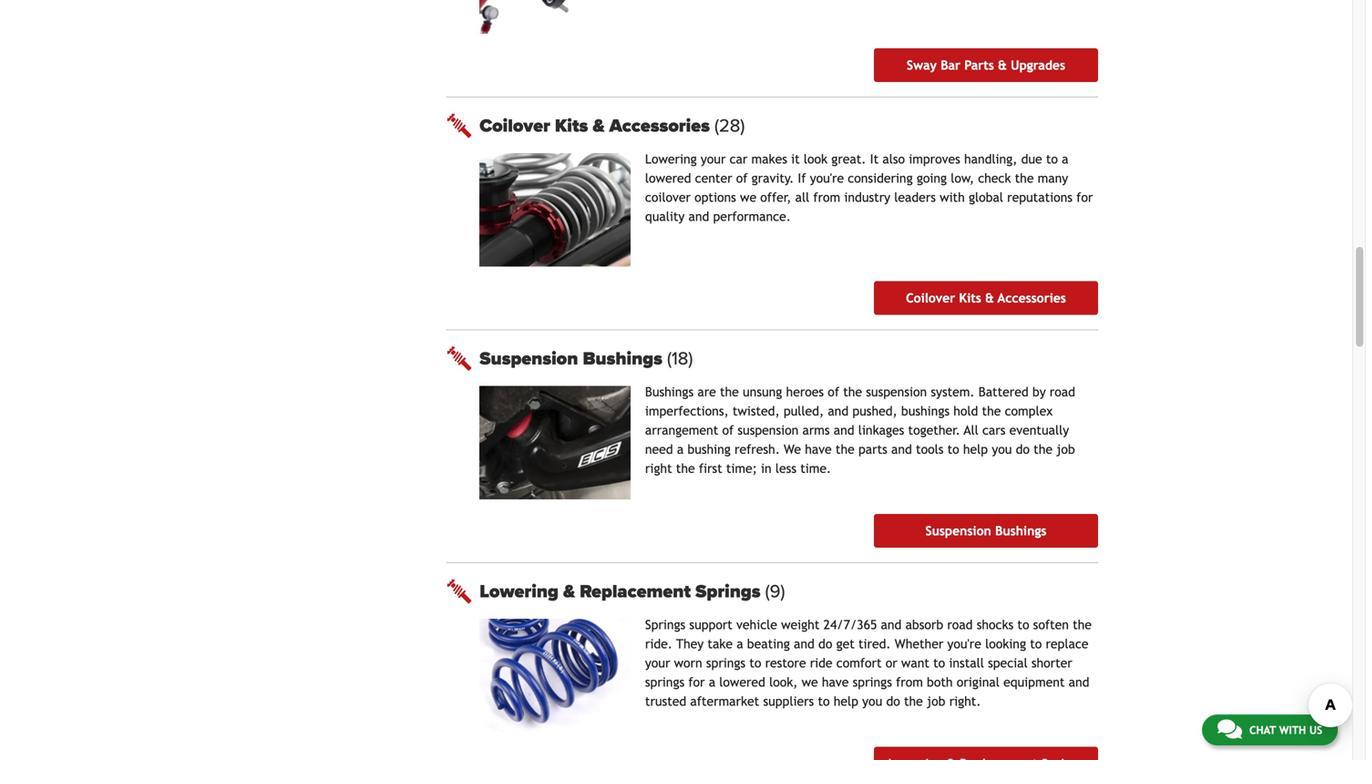Task type: describe. For each thing, give the bounding box(es) containing it.
bushing
[[688, 442, 731, 457]]

sway bar parts & upgrades thumbnail image image
[[480, 0, 631, 34]]

battered
[[979, 385, 1029, 399]]

looking
[[986, 637, 1027, 651]]

help inside bushings are the unsung heroes of the suspension system. battered by road imperfections, twisted, pulled, and pushed, bushings hold the complex arrangement of suspension arms and linkages together. all cars eventually need a bushing refresh. we have the parts and tools to help you do the job right the first time; in less time.
[[964, 442, 988, 457]]

to right suppliers
[[818, 694, 830, 709]]

vehicle
[[737, 618, 778, 632]]

you're inside springs support vehicle weight 24/7/365 and absorb road shocks to soften the ride. they take a beating and do get tired. whether you're looking to replace your worn springs to restore ride comfort or want to install special shorter springs for a lowered look, we have springs from both original equipment and trusted aftermarket suppliers to help you do the job right.
[[948, 637, 982, 651]]

center
[[695, 171, 733, 185]]

imperfections,
[[645, 404, 729, 418]]

restore
[[765, 656, 806, 670]]

springs inside springs support vehicle weight 24/7/365 and absorb road shocks to soften the ride. they take a beating and do get tired. whether you're looking to replace your worn springs to restore ride comfort or want to install special shorter springs for a lowered look, we have springs from both original equipment and trusted aftermarket suppliers to help you do the job right.
[[645, 618, 686, 632]]

beating
[[747, 637, 790, 651]]

a inside lowering your car makes it look great. it also improves handling, due to a lowered center of gravity. if you're considering going low, check the many coilover options we offer, all from industry leaders with global reputations for quality and performance.
[[1062, 152, 1069, 166]]

the inside lowering your car makes it look great. it also improves handling, due to a lowered center of gravity. if you're considering going low, check the many coilover options we offer, all from industry leaders with global reputations for quality and performance.
[[1015, 171, 1034, 185]]

sway bar parts & upgrades link
[[874, 48, 1099, 82]]

worn
[[674, 656, 703, 670]]

need
[[645, 442, 673, 457]]

whether
[[895, 637, 944, 651]]

kits for the topmost coilover kits & accessories link
[[555, 115, 588, 137]]

offer,
[[761, 190, 792, 205]]

kits for the bottommost coilover kits & accessories link
[[959, 291, 982, 305]]

right
[[645, 461, 672, 476]]

trusted
[[645, 694, 687, 709]]

of inside lowering your car makes it look great. it also improves handling, due to a lowered center of gravity. if you're considering going low, check the many coilover options we offer, all from industry leaders with global reputations for quality and performance.
[[736, 171, 748, 185]]

2 vertical spatial bushings
[[996, 524, 1047, 538]]

linkages
[[859, 423, 905, 438]]

aftermarket
[[691, 694, 760, 709]]

handling,
[[965, 152, 1018, 166]]

get
[[837, 637, 855, 651]]

job inside bushings are the unsung heroes of the suspension system. battered by road imperfections, twisted, pulled, and pushed, bushings hold the complex arrangement of suspension arms and linkages together. all cars eventually need a bushing refresh. we have the parts and tools to help you do the job right the first time; in less time.
[[1057, 442, 1075, 457]]

quality
[[645, 209, 685, 224]]

1 horizontal spatial springs
[[706, 656, 746, 670]]

or
[[886, 656, 898, 670]]

tools
[[916, 442, 944, 457]]

support
[[690, 618, 733, 632]]

lowering for lowering & replacement springs
[[480, 581, 559, 602]]

the left first
[[676, 461, 695, 476]]

parts
[[965, 58, 994, 72]]

us
[[1310, 724, 1323, 737]]

want
[[902, 656, 930, 670]]

1 vertical spatial with
[[1280, 724, 1307, 737]]

have inside bushings are the unsung heroes of the suspension system. battered by road imperfections, twisted, pulled, and pushed, bushings hold the complex arrangement of suspension arms and linkages together. all cars eventually need a bushing refresh. we have the parts and tools to help you do the job right the first time; in less time.
[[805, 442, 832, 457]]

complex
[[1005, 404, 1053, 418]]

2 horizontal spatial of
[[828, 385, 840, 399]]

improves
[[909, 152, 961, 166]]

arms
[[803, 423, 830, 438]]

ride.
[[645, 637, 673, 651]]

weight
[[781, 618, 820, 632]]

the up pushed,
[[844, 385, 863, 399]]

original
[[957, 675, 1000, 690]]

road inside bushings are the unsung heroes of the suspension system. battered by road imperfections, twisted, pulled, and pushed, bushings hold the complex arrangement of suspension arms and linkages together. all cars eventually need a bushing refresh. we have the parts and tools to help you do the job right the first time; in less time.
[[1050, 385, 1076, 399]]

job inside springs support vehicle weight 24/7/365 and absorb road shocks to soften the ride. they take a beating and do get tired. whether you're looking to replace your worn springs to restore ride comfort or want to install special shorter springs for a lowered look, we have springs from both original equipment and trusted aftermarket suppliers to help you do the job right.
[[927, 694, 946, 709]]

performance.
[[713, 209, 791, 224]]

chat with us
[[1250, 724, 1323, 737]]

the left parts
[[836, 442, 855, 457]]

a right take
[[737, 637, 744, 651]]

1 vertical spatial suspension bushings link
[[874, 514, 1099, 548]]

from inside springs support vehicle weight 24/7/365 and absorb road shocks to soften the ride. they take a beating and do get tired. whether you're looking to replace your worn springs to restore ride comfort or want to install special shorter springs for a lowered look, we have springs from both original equipment and trusted aftermarket suppliers to help you do the job right.
[[896, 675, 923, 690]]

to down beating
[[750, 656, 762, 670]]

to inside lowering your car makes it look great. it also improves handling, due to a lowered center of gravity. if you're considering going low, check the many coilover options we offer, all from industry leaders with global reputations for quality and performance.
[[1047, 152, 1058, 166]]

are
[[698, 385, 716, 399]]

0 vertical spatial suspension
[[866, 385, 927, 399]]

0 vertical spatial bushings
[[583, 348, 663, 370]]

with inside lowering your car makes it look great. it also improves handling, due to a lowered center of gravity. if you're considering going low, check the many coilover options we offer, all from industry leaders with global reputations for quality and performance.
[[940, 190, 965, 205]]

time.
[[801, 461, 832, 476]]

tired.
[[859, 637, 891, 651]]

0 vertical spatial suspension bushings link
[[480, 348, 1099, 370]]

for inside springs support vehicle weight 24/7/365 and absorb road shocks to soften the ride. they take a beating and do get tired. whether you're looking to replace your worn springs to restore ride comfort or want to install special shorter springs for a lowered look, we have springs from both original equipment and trusted aftermarket suppliers to help you do the job right.
[[689, 675, 705, 690]]

all
[[964, 423, 979, 438]]

springs support vehicle weight 24/7/365 and absorb road shocks to soften the ride. they take a beating and do get tired. whether you're looking to replace your worn springs to restore ride comfort or want to install special shorter springs for a lowered look, we have springs from both original equipment and trusted aftermarket suppliers to help you do the job right.
[[645, 618, 1092, 709]]

and inside lowering your car makes it look great. it also improves handling, due to a lowered center of gravity. if you're considering going low, check the many coilover options we offer, all from industry leaders with global reputations for quality and performance.
[[689, 209, 710, 224]]

unsung
[[743, 385, 783, 399]]

low,
[[951, 171, 975, 185]]

cars
[[983, 423, 1006, 438]]

comments image
[[1218, 718, 1243, 740]]

0 horizontal spatial of
[[722, 423, 734, 438]]

also
[[883, 152, 905, 166]]

chat
[[1250, 724, 1276, 737]]

lowering & replacement springs thumbnail image image
[[480, 619, 631, 732]]

the up replace
[[1073, 618, 1092, 632]]

bar
[[941, 58, 961, 72]]

we inside springs support vehicle weight 24/7/365 and absorb road shocks to soften the ride. they take a beating and do get tired. whether you're looking to replace your worn springs to restore ride comfort or want to install special shorter springs for a lowered look, we have springs from both original equipment and trusted aftermarket suppliers to help you do the job right.
[[802, 675, 818, 690]]

and down linkages on the right of page
[[892, 442, 912, 457]]

it
[[791, 152, 800, 166]]

ride
[[810, 656, 833, 670]]

less
[[776, 461, 797, 476]]

pulled,
[[784, 404, 824, 418]]

comfort
[[837, 656, 882, 670]]

bushings inside bushings are the unsung heroes of the suspension system. battered by road imperfections, twisted, pulled, and pushed, bushings hold the complex arrangement of suspension arms and linkages together. all cars eventually need a bushing refresh. we have the parts and tools to help you do the job right the first time; in less time.
[[645, 385, 694, 399]]

0 vertical spatial coilover kits & accessories
[[480, 115, 715, 137]]

first
[[699, 461, 723, 476]]

shocks
[[977, 618, 1014, 632]]

check
[[978, 171, 1011, 185]]

suspension bushings thumbnail image image
[[480, 386, 631, 499]]

bushings are the unsung heroes of the suspension system. battered by road imperfections, twisted, pulled, and pushed, bushings hold the complex arrangement of suspension arms and linkages together. all cars eventually need a bushing refresh. we have the parts and tools to help you do the job right the first time; in less time.
[[645, 385, 1076, 476]]

leaders
[[895, 190, 936, 205]]

your inside lowering your car makes it look great. it also improves handling, due to a lowered center of gravity. if you're considering going low, check the many coilover options we offer, all from industry leaders with global reputations for quality and performance.
[[701, 152, 726, 166]]

together.
[[909, 423, 961, 438]]

and up tired.
[[881, 618, 902, 632]]

1 vertical spatial suspension bushings
[[926, 524, 1047, 538]]

options
[[695, 190, 736, 205]]

lowered inside springs support vehicle weight 24/7/365 and absorb road shocks to soften the ride. they take a beating and do get tired. whether you're looking to replace your worn springs to restore ride comfort or want to install special shorter springs for a lowered look, we have springs from both original equipment and trusted aftermarket suppliers to help you do the job right.
[[720, 675, 766, 690]]

accessories for the topmost coilover kits & accessories link
[[610, 115, 710, 137]]

to up looking at the bottom right
[[1018, 618, 1030, 632]]

right.
[[950, 694, 981, 709]]

refresh.
[[735, 442, 780, 457]]

accessories for the bottommost coilover kits & accessories link
[[998, 291, 1067, 305]]

bushings
[[902, 404, 950, 418]]

parts
[[859, 442, 888, 457]]

twisted,
[[733, 404, 780, 418]]

eventually
[[1010, 423, 1070, 438]]

car
[[730, 152, 748, 166]]

lowering & replacement springs link
[[480, 581, 1099, 602]]

reputations
[[1008, 190, 1073, 205]]

0 horizontal spatial springs
[[645, 675, 685, 690]]

and down shorter
[[1069, 675, 1090, 690]]

heroes
[[786, 385, 824, 399]]

coilover for the topmost coilover kits & accessories link
[[480, 115, 550, 137]]

if
[[798, 171, 806, 185]]

it
[[870, 152, 879, 166]]

to down "soften"
[[1030, 637, 1042, 651]]



Task type: vqa. For each thing, say whether or not it's contained in the screenshot.
car
yes



Task type: locate. For each thing, give the bounding box(es) containing it.
and down options
[[689, 209, 710, 224]]

1 horizontal spatial road
[[1050, 385, 1076, 399]]

1 horizontal spatial springs
[[696, 581, 761, 602]]

1 vertical spatial suspension
[[926, 524, 992, 538]]

0 vertical spatial kits
[[555, 115, 588, 137]]

1 horizontal spatial coilover kits & accessories
[[906, 291, 1067, 305]]

your inside springs support vehicle weight 24/7/365 and absorb road shocks to soften the ride. they take a beating and do get tired. whether you're looking to replace your worn springs to restore ride comfort or want to install special shorter springs for a lowered look, we have springs from both original equipment and trusted aftermarket suppliers to help you do the job right.
[[645, 656, 670, 670]]

1 horizontal spatial suspension bushings
[[926, 524, 1047, 538]]

bushings
[[583, 348, 663, 370], [645, 385, 694, 399], [996, 524, 1047, 538]]

do down eventually
[[1016, 442, 1030, 457]]

in
[[761, 461, 772, 476]]

0 vertical spatial have
[[805, 442, 832, 457]]

with
[[940, 190, 965, 205], [1280, 724, 1307, 737]]

0 horizontal spatial suspension
[[738, 423, 799, 438]]

2 vertical spatial do
[[887, 694, 901, 709]]

with left us
[[1280, 724, 1307, 737]]

springs down take
[[706, 656, 746, 670]]

equipment
[[1004, 675, 1065, 690]]

0 vertical spatial your
[[701, 152, 726, 166]]

due
[[1022, 152, 1043, 166]]

coilover inside coilover kits & accessories link
[[906, 291, 956, 305]]

your down ride.
[[645, 656, 670, 670]]

0 horizontal spatial suspension bushings
[[480, 348, 667, 370]]

0 horizontal spatial you
[[863, 694, 883, 709]]

system.
[[931, 385, 975, 399]]

1 horizontal spatial your
[[701, 152, 726, 166]]

suspension up pushed,
[[866, 385, 927, 399]]

1 vertical spatial lowered
[[720, 675, 766, 690]]

do down or
[[887, 694, 901, 709]]

your
[[701, 152, 726, 166], [645, 656, 670, 670]]

do up ride
[[819, 637, 833, 651]]

0 horizontal spatial you're
[[810, 171, 844, 185]]

0 vertical spatial coilover
[[480, 115, 550, 137]]

a up many
[[1062, 152, 1069, 166]]

0 vertical spatial help
[[964, 442, 988, 457]]

springs up 'support'
[[696, 581, 761, 602]]

coilover
[[645, 190, 691, 205]]

0 vertical spatial you
[[992, 442, 1012, 457]]

0 vertical spatial lowering
[[645, 152, 697, 166]]

0 vertical spatial for
[[1077, 190, 1093, 205]]

you inside springs support vehicle weight 24/7/365 and absorb road shocks to soften the ride. they take a beating and do get tired. whether you're looking to replace your worn springs to restore ride comfort or want to install special shorter springs for a lowered look, we have springs from both original equipment and trusted aftermarket suppliers to help you do the job right.
[[863, 694, 883, 709]]

lowered up aftermarket
[[720, 675, 766, 690]]

1 vertical spatial lowering
[[480, 581, 559, 602]]

the
[[1015, 171, 1034, 185], [720, 385, 739, 399], [844, 385, 863, 399], [982, 404, 1001, 418], [836, 442, 855, 457], [1034, 442, 1053, 457], [676, 461, 695, 476], [1073, 618, 1092, 632], [904, 694, 923, 709]]

0 vertical spatial job
[[1057, 442, 1075, 457]]

coilover for the bottommost coilover kits & accessories link
[[906, 291, 956, 305]]

lowered up 'coilover'
[[645, 171, 691, 185]]

kits
[[555, 115, 588, 137], [959, 291, 982, 305]]

springs up ride.
[[645, 618, 686, 632]]

1 vertical spatial from
[[896, 675, 923, 690]]

you're
[[810, 171, 844, 185], [948, 637, 982, 651]]

1 horizontal spatial accessories
[[998, 291, 1067, 305]]

the right are
[[720, 385, 739, 399]]

suspension up suspension bushings thumbnail image
[[480, 348, 578, 370]]

we up performance.
[[740, 190, 757, 205]]

job down eventually
[[1057, 442, 1075, 457]]

0 horizontal spatial springs
[[645, 618, 686, 632]]

of down car
[[736, 171, 748, 185]]

0 vertical spatial springs
[[696, 581, 761, 602]]

suppliers
[[763, 694, 814, 709]]

0 horizontal spatial coilover kits & accessories
[[480, 115, 715, 137]]

the down want
[[904, 694, 923, 709]]

job
[[1057, 442, 1075, 457], [927, 694, 946, 709]]

1 vertical spatial kits
[[959, 291, 982, 305]]

suspension
[[480, 348, 578, 370], [926, 524, 992, 538]]

take
[[708, 637, 733, 651]]

1 vertical spatial coilover
[[906, 291, 956, 305]]

2 horizontal spatial do
[[1016, 442, 1030, 457]]

1 vertical spatial coilover kits & accessories
[[906, 291, 1067, 305]]

have inside springs support vehicle weight 24/7/365 and absorb road shocks to soften the ride. they take a beating and do get tired. whether you're looking to replace your worn springs to restore ride comfort or want to install special shorter springs for a lowered look, we have springs from both original equipment and trusted aftermarket suppliers to help you do the job right.
[[822, 675, 849, 690]]

install
[[949, 656, 985, 670]]

and
[[689, 209, 710, 224], [828, 404, 849, 418], [834, 423, 855, 438], [892, 442, 912, 457], [881, 618, 902, 632], [794, 637, 815, 651], [1069, 675, 1090, 690]]

1 vertical spatial you
[[863, 694, 883, 709]]

you down comfort
[[863, 694, 883, 709]]

and right "arms"
[[834, 423, 855, 438]]

0 horizontal spatial with
[[940, 190, 965, 205]]

industry
[[845, 190, 891, 205]]

1 vertical spatial you're
[[948, 637, 982, 651]]

road
[[1050, 385, 1076, 399], [948, 618, 973, 632]]

great.
[[832, 152, 867, 166]]

you're up install
[[948, 637, 982, 651]]

for inside lowering your car makes it look great. it also improves handling, due to a lowered center of gravity. if you're considering going low, check the many coilover options we offer, all from industry leaders with global reputations for quality and performance.
[[1077, 190, 1093, 205]]

1 horizontal spatial of
[[736, 171, 748, 185]]

road right by
[[1050, 385, 1076, 399]]

from inside lowering your car makes it look great. it also improves handling, due to a lowered center of gravity. if you're considering going low, check the many coilover options we offer, all from industry leaders with global reputations for quality and performance.
[[814, 190, 841, 205]]

1 vertical spatial coilover kits & accessories link
[[874, 281, 1099, 315]]

1 vertical spatial accessories
[[998, 291, 1067, 305]]

road left shocks
[[948, 618, 973, 632]]

help inside springs support vehicle weight 24/7/365 and absorb road shocks to soften the ride. they take a beating and do get tired. whether you're looking to replace your worn springs to restore ride comfort or want to install special shorter springs for a lowered look, we have springs from both original equipment and trusted aftermarket suppliers to help you do the job right.
[[834, 694, 859, 709]]

you down cars
[[992, 442, 1012, 457]]

with down low,
[[940, 190, 965, 205]]

1 horizontal spatial coilover
[[906, 291, 956, 305]]

sway
[[907, 58, 937, 72]]

1 vertical spatial springs
[[645, 618, 686, 632]]

your up "center"
[[701, 152, 726, 166]]

1 horizontal spatial for
[[1077, 190, 1093, 205]]

2 vertical spatial of
[[722, 423, 734, 438]]

0 horizontal spatial coilover
[[480, 115, 550, 137]]

1 horizontal spatial help
[[964, 442, 988, 457]]

0 vertical spatial suspension bushings
[[480, 348, 667, 370]]

global
[[969, 190, 1004, 205]]

you're inside lowering your car makes it look great. it also improves handling, due to a lowered center of gravity. if you're considering going low, check the many coilover options we offer, all from industry leaders with global reputations for quality and performance.
[[810, 171, 844, 185]]

to up both
[[934, 656, 946, 670]]

lowered inside lowering your car makes it look great. it also improves handling, due to a lowered center of gravity. if you're considering going low, check the many coilover options we offer, all from industry leaders with global reputations for quality and performance.
[[645, 171, 691, 185]]

1 vertical spatial of
[[828, 385, 840, 399]]

1 horizontal spatial we
[[802, 675, 818, 690]]

1 vertical spatial job
[[927, 694, 946, 709]]

1 vertical spatial do
[[819, 637, 833, 651]]

0 vertical spatial we
[[740, 190, 757, 205]]

springs down comfort
[[853, 675, 892, 690]]

for right reputations
[[1077, 190, 1093, 205]]

suspension down tools
[[926, 524, 992, 538]]

the down eventually
[[1034, 442, 1053, 457]]

do
[[1016, 442, 1030, 457], [819, 637, 833, 651], [887, 694, 901, 709]]

both
[[927, 675, 953, 690]]

of
[[736, 171, 748, 185], [828, 385, 840, 399], [722, 423, 734, 438]]

replace
[[1046, 637, 1089, 651]]

1 horizontal spatial from
[[896, 675, 923, 690]]

we down ride
[[802, 675, 818, 690]]

lowering inside lowering your car makes it look great. it also improves handling, due to a lowered center of gravity. if you're considering going low, check the many coilover options we offer, all from industry leaders with global reputations for quality and performance.
[[645, 152, 697, 166]]

job down both
[[927, 694, 946, 709]]

0 horizontal spatial lowered
[[645, 171, 691, 185]]

for down worn
[[689, 675, 705, 690]]

0 vertical spatial coilover kits & accessories link
[[480, 115, 1099, 137]]

sway bar parts & upgrades
[[907, 58, 1066, 72]]

pushed,
[[853, 404, 898, 418]]

by
[[1033, 385, 1046, 399]]

look
[[804, 152, 828, 166]]

coilover kits & accessories thumbnail image image
[[480, 153, 631, 267]]

help down all
[[964, 442, 988, 457]]

lowering
[[645, 152, 697, 166], [480, 581, 559, 602]]

0 vertical spatial from
[[814, 190, 841, 205]]

1 horizontal spatial you're
[[948, 637, 982, 651]]

lowering & replacement springs
[[480, 581, 766, 602]]

0 horizontal spatial do
[[819, 637, 833, 651]]

absorb
[[906, 618, 944, 632]]

springs
[[696, 581, 761, 602], [645, 618, 686, 632]]

suspension bushings
[[480, 348, 667, 370], [926, 524, 1047, 538]]

1 horizontal spatial suspension
[[866, 385, 927, 399]]

and up "arms"
[[828, 404, 849, 418]]

0 horizontal spatial help
[[834, 694, 859, 709]]

0 horizontal spatial we
[[740, 190, 757, 205]]

1 vertical spatial for
[[689, 675, 705, 690]]

we
[[784, 442, 801, 457]]

1 vertical spatial we
[[802, 675, 818, 690]]

of right heroes in the bottom right of the page
[[828, 385, 840, 399]]

1 vertical spatial bushings
[[645, 385, 694, 399]]

0 horizontal spatial accessories
[[610, 115, 710, 137]]

a
[[1062, 152, 1069, 166], [677, 442, 684, 457], [737, 637, 744, 651], [709, 675, 716, 690]]

0 horizontal spatial suspension
[[480, 348, 578, 370]]

considering
[[848, 171, 913, 185]]

they
[[676, 637, 704, 651]]

0 horizontal spatial road
[[948, 618, 973, 632]]

0 vertical spatial accessories
[[610, 115, 710, 137]]

1 horizontal spatial do
[[887, 694, 901, 709]]

0 horizontal spatial kits
[[555, 115, 588, 137]]

to right tools
[[948, 442, 960, 457]]

accessories
[[610, 115, 710, 137], [998, 291, 1067, 305]]

do inside bushings are the unsung heroes of the suspension system. battered by road imperfections, twisted, pulled, and pushed, bushings hold the complex arrangement of suspension arms and linkages together. all cars eventually need a bushing refresh. we have the parts and tools to help you do the job right the first time; in less time.
[[1016, 442, 1030, 457]]

coilover kits & accessories link
[[480, 115, 1099, 137], [874, 281, 1099, 315]]

going
[[917, 171, 947, 185]]

0 vertical spatial with
[[940, 190, 965, 205]]

1 vertical spatial suspension
[[738, 423, 799, 438]]

replacement
[[580, 581, 691, 602]]

hold
[[954, 404, 979, 418]]

a inside bushings are the unsung heroes of the suspension system. battered by road imperfections, twisted, pulled, and pushed, bushings hold the complex arrangement of suspension arms and linkages together. all cars eventually need a bushing refresh. we have the parts and tools to help you do the job right the first time; in less time.
[[677, 442, 684, 457]]

to up many
[[1047, 152, 1058, 166]]

look,
[[770, 675, 798, 690]]

soften
[[1034, 618, 1069, 632]]

gravity.
[[752, 171, 794, 185]]

0 vertical spatial road
[[1050, 385, 1076, 399]]

0 horizontal spatial lowering
[[480, 581, 559, 602]]

help down comfort
[[834, 694, 859, 709]]

2 horizontal spatial springs
[[853, 675, 892, 690]]

special
[[988, 656, 1028, 670]]

lowering for lowering your car makes it look great. it also improves handling, due to a lowered center of gravity. if you're considering going low, check the many coilover options we offer, all from industry leaders with global reputations for quality and performance.
[[645, 152, 697, 166]]

1 horizontal spatial with
[[1280, 724, 1307, 737]]

0 vertical spatial you're
[[810, 171, 844, 185]]

road inside springs support vehicle weight 24/7/365 and absorb road shocks to soften the ride. they take a beating and do get tired. whether you're looking to replace your worn springs to restore ride comfort or want to install special shorter springs for a lowered look, we have springs from both original equipment and trusted aftermarket suppliers to help you do the job right.
[[948, 618, 973, 632]]

0 vertical spatial of
[[736, 171, 748, 185]]

1 horizontal spatial lowered
[[720, 675, 766, 690]]

have down ride
[[822, 675, 849, 690]]

24/7/365
[[824, 618, 877, 632]]

1 horizontal spatial lowering
[[645, 152, 697, 166]]

0 horizontal spatial your
[[645, 656, 670, 670]]

1 vertical spatial your
[[645, 656, 670, 670]]

the down "due"
[[1015, 171, 1034, 185]]

suspension up refresh.
[[738, 423, 799, 438]]

help
[[964, 442, 988, 457], [834, 694, 859, 709]]

coilover kits & accessories
[[480, 115, 715, 137], [906, 291, 1067, 305]]

from down want
[[896, 675, 923, 690]]

lowering your car makes it look great. it also improves handling, due to a lowered center of gravity. if you're considering going low, check the many coilover options we offer, all from industry leaders with global reputations for quality and performance.
[[645, 152, 1093, 224]]

of up bushing
[[722, 423, 734, 438]]

upgrades
[[1011, 58, 1066, 72]]

makes
[[752, 152, 788, 166]]

arrangement
[[645, 423, 719, 438]]

you inside bushings are the unsung heroes of the suspension system. battered by road imperfections, twisted, pulled, and pushed, bushings hold the complex arrangement of suspension arms and linkages together. all cars eventually need a bushing refresh. we have the parts and tools to help you do the job right the first time; in less time.
[[992, 442, 1012, 457]]

from right all
[[814, 190, 841, 205]]

1 horizontal spatial suspension
[[926, 524, 992, 538]]

time;
[[727, 461, 757, 476]]

have down "arms"
[[805, 442, 832, 457]]

0 horizontal spatial job
[[927, 694, 946, 709]]

many
[[1038, 171, 1069, 185]]

chat with us link
[[1202, 715, 1338, 746]]

1 horizontal spatial job
[[1057, 442, 1075, 457]]

springs up "trusted"
[[645, 675, 685, 690]]

a down arrangement
[[677, 442, 684, 457]]

to inside bushings are the unsung heroes of the suspension system. battered by road imperfections, twisted, pulled, and pushed, bushings hold the complex arrangement of suspension arms and linkages together. all cars eventually need a bushing refresh. we have the parts and tools to help you do the job right the first time; in less time.
[[948, 442, 960, 457]]

1 horizontal spatial you
[[992, 442, 1012, 457]]

a up aftermarket
[[709, 675, 716, 690]]

all
[[796, 190, 810, 205]]

1 vertical spatial help
[[834, 694, 859, 709]]

0 vertical spatial suspension
[[480, 348, 578, 370]]

0 vertical spatial lowered
[[645, 171, 691, 185]]

1 horizontal spatial kits
[[959, 291, 982, 305]]

lowered
[[645, 171, 691, 185], [720, 675, 766, 690]]

&
[[998, 58, 1007, 72], [593, 115, 605, 137], [986, 291, 995, 305], [563, 581, 575, 602]]

and down weight
[[794, 637, 815, 651]]

0 vertical spatial do
[[1016, 442, 1030, 457]]

the up cars
[[982, 404, 1001, 418]]

you're down "look"
[[810, 171, 844, 185]]

0 horizontal spatial from
[[814, 190, 841, 205]]

1 vertical spatial road
[[948, 618, 973, 632]]

we inside lowering your car makes it look great. it also improves handling, due to a lowered center of gravity. if you're considering going low, check the many coilover options we offer, all from industry leaders with global reputations for quality and performance.
[[740, 190, 757, 205]]

1 vertical spatial have
[[822, 675, 849, 690]]



